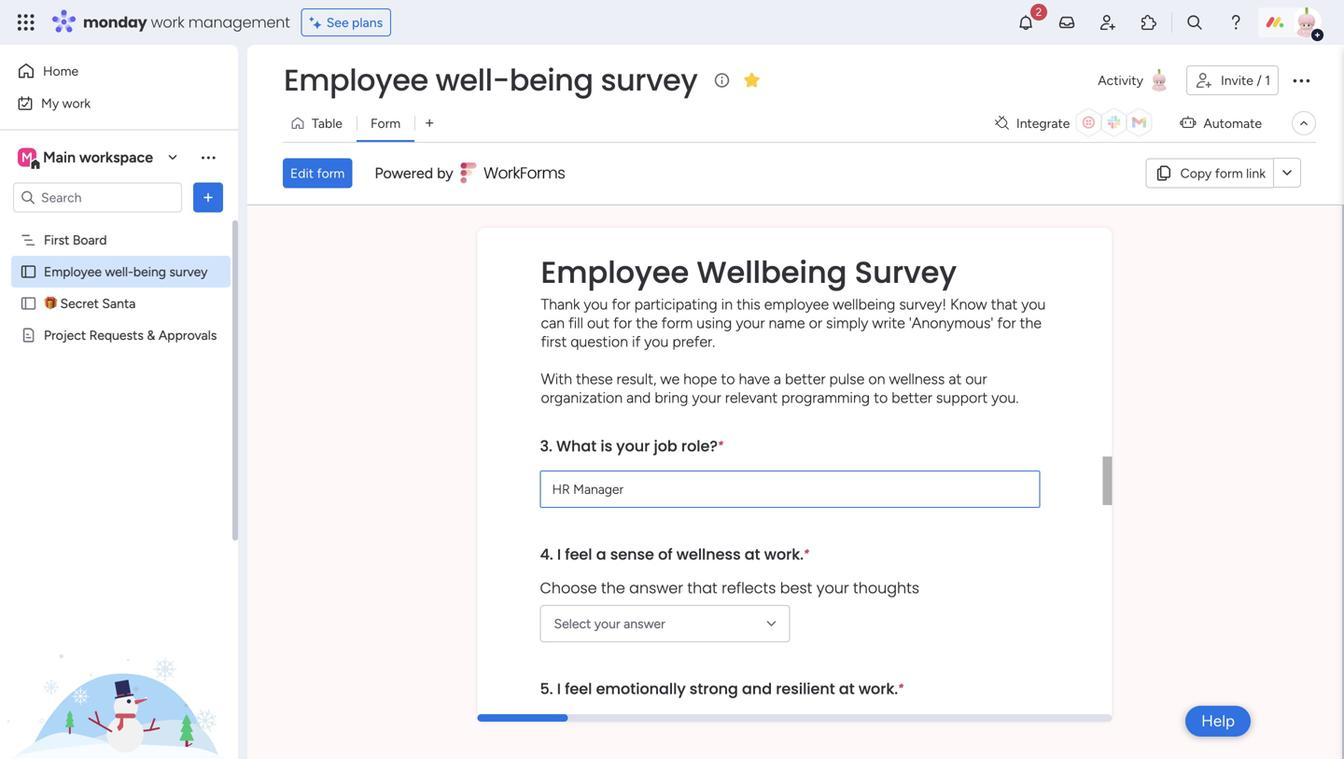 Task type: locate. For each thing, give the bounding box(es) containing it.
show board description image
[[711, 71, 733, 90]]

0 vertical spatial reflects
[[722, 577, 776, 598]]

at down 3. what is your job role? field
[[745, 544, 761, 565]]

progress bar
[[478, 714, 568, 722]]

*
[[718, 438, 724, 452], [804, 547, 810, 560], [898, 681, 904, 695]]

work. down 3. what is your job role? field
[[765, 544, 804, 565]]

edit
[[290, 165, 314, 181]]

i
[[557, 544, 561, 565], [557, 678, 561, 699]]

2 thoughts from the top
[[854, 712, 920, 733]]

a left sense
[[596, 544, 607, 565]]

wellness
[[889, 370, 945, 388], [677, 544, 741, 565]]

group
[[540, 530, 1041, 665], [540, 665, 1041, 759]]

0 horizontal spatial survey
[[169, 264, 208, 280]]

work right monday
[[151, 12, 184, 33]]

public board image
[[20, 263, 37, 281], [20, 295, 37, 312]]

0 vertical spatial thoughts
[[854, 577, 920, 598]]

well-
[[436, 59, 510, 101], [105, 264, 133, 280]]

choose down 5.
[[540, 712, 597, 733]]

list box
[[0, 220, 238, 603]]

1 horizontal spatial work
[[151, 12, 184, 33]]

1 vertical spatial work
[[62, 95, 91, 111]]

2 horizontal spatial you
[[1022, 295, 1046, 313]]

1 horizontal spatial employee well-being survey
[[284, 59, 698, 101]]

1 vertical spatial to
[[874, 389, 888, 406]]

* for wellness
[[804, 547, 810, 560]]

employee up table
[[284, 59, 428, 101]]

0 vertical spatial better
[[785, 370, 826, 388]]

to left the have
[[721, 370, 735, 388]]

1 horizontal spatial form
[[662, 314, 693, 332]]

being
[[510, 59, 594, 101], [133, 264, 166, 280]]

1 vertical spatial public board image
[[20, 295, 37, 312]]

3. What is your job role? field
[[540, 470, 1041, 508]]

integrate
[[1017, 115, 1071, 131]]

1 vertical spatial well-
[[105, 264, 133, 280]]

0 vertical spatial work
[[151, 12, 184, 33]]

0 vertical spatial and
[[627, 389, 651, 406]]

feel right 4. at the bottom of page
[[565, 544, 593, 565]]

employee
[[765, 295, 829, 313]]

public board image for 🎁 secret santa
[[20, 295, 37, 312]]

2 horizontal spatial at
[[949, 370, 962, 388]]

resilient
[[776, 678, 836, 699]]

2 group from the top
[[540, 665, 1041, 759]]

1 vertical spatial i
[[557, 678, 561, 699]]

is
[[601, 435, 613, 456]]

2 i from the top
[[557, 678, 561, 699]]

1 vertical spatial that
[[688, 577, 718, 598]]

form down participating
[[662, 314, 693, 332]]

activity button
[[1091, 65, 1179, 95]]

work. right resilient
[[859, 678, 898, 699]]

0 vertical spatial that
[[991, 295, 1018, 313]]

survey inside 'list box'
[[169, 264, 208, 280]]

approvals
[[159, 327, 217, 343]]

your inside thank you for participating in this employee wellbeing survey! know that you can fill out for the form using your name or simply write 'anonymous' for the first question if you prefer.
[[736, 314, 765, 332]]

choose up 'select'
[[540, 577, 597, 598]]

1 horizontal spatial a
[[774, 370, 782, 388]]

1 vertical spatial work.
[[859, 678, 898, 699]]

on
[[869, 370, 886, 388]]

workspace image
[[18, 147, 36, 168]]

at inside with these result, we hope to have a better pulse on wellness at our organization and bring your relevant programming to better support you.
[[949, 370, 962, 388]]

2 horizontal spatial *
[[898, 681, 904, 695]]

wellbeing
[[833, 295, 896, 313]]

0 horizontal spatial a
[[596, 544, 607, 565]]

add view image
[[426, 116, 434, 130]]

1 vertical spatial feel
[[565, 678, 592, 699]]

name
[[769, 314, 806, 332]]

1 reflects from the top
[[722, 577, 776, 598]]

0 horizontal spatial employee
[[44, 264, 102, 280]]

0 vertical spatial i
[[557, 544, 561, 565]]

answer for strong
[[630, 712, 684, 733]]

0 horizontal spatial being
[[133, 264, 166, 280]]

1 horizontal spatial well-
[[436, 59, 510, 101]]

1 vertical spatial a
[[596, 544, 607, 565]]

feel right 5.
[[565, 678, 592, 699]]

1 vertical spatial choose
[[540, 712, 597, 733]]

to down "on"
[[874, 389, 888, 406]]

form inside thank you for participating in this employee wellbeing survey! know that you can fill out for the form using your name or simply write 'anonymous' for the first question if you prefer.
[[662, 314, 693, 332]]

or
[[809, 314, 823, 332]]

1 vertical spatial reflects
[[722, 712, 776, 733]]

1 horizontal spatial wellness
[[889, 370, 945, 388]]

activity
[[1098, 72, 1144, 88]]

work right my
[[62, 95, 91, 111]]

copy
[[1181, 165, 1212, 181]]

2 vertical spatial *
[[898, 681, 904, 695]]

1 vertical spatial choose the answer that reflects best your thoughts
[[540, 712, 920, 733]]

1 vertical spatial survey
[[169, 264, 208, 280]]

0 horizontal spatial to
[[721, 370, 735, 388]]

3. what is your job role? *
[[540, 435, 724, 456]]

see
[[327, 14, 349, 30]]

that down the 4. i feel a sense of wellness at work. *
[[688, 577, 718, 598]]

choose the answer that reflects best your thoughts down the 4. i feel a sense of wellness at work. *
[[540, 577, 920, 598]]

1 vertical spatial being
[[133, 264, 166, 280]]

for right 'anonymous'
[[998, 314, 1016, 332]]

1 vertical spatial answer
[[624, 616, 666, 631]]

help button
[[1186, 706, 1251, 737]]

i right 4. at the bottom of page
[[557, 544, 561, 565]]

secret
[[60, 296, 99, 311]]

table
[[312, 115, 343, 131]]

best
[[780, 577, 813, 598], [780, 712, 813, 733]]

0 horizontal spatial form
[[317, 165, 345, 181]]

plans
[[352, 14, 383, 30]]

0 vertical spatial answer
[[630, 577, 684, 598]]

answer down of
[[630, 577, 684, 598]]

at up support
[[949, 370, 962, 388]]

organization
[[541, 389, 623, 406]]

form right edit
[[317, 165, 345, 181]]

* inside 5. i feel emotionally strong and resilient at work. *
[[898, 681, 904, 695]]

being inside 'list box'
[[133, 264, 166, 280]]

0 vertical spatial feel
[[565, 544, 593, 565]]

the up select your answer
[[601, 577, 625, 598]]

form
[[1216, 165, 1243, 181], [317, 165, 345, 181], [662, 314, 693, 332]]

1 i from the top
[[557, 544, 561, 565]]

2 best from the top
[[780, 712, 813, 733]]

employee well-being survey up 'add view' image
[[284, 59, 698, 101]]

0 horizontal spatial *
[[718, 438, 724, 452]]

survey up approvals
[[169, 264, 208, 280]]

choose the answer that reflects best your thoughts
[[540, 577, 920, 598], [540, 712, 920, 733]]

for up if
[[614, 314, 632, 332]]

1 vertical spatial best
[[780, 712, 813, 733]]

0 vertical spatial survey
[[601, 59, 698, 101]]

0 horizontal spatial you
[[584, 295, 608, 313]]

1 group from the top
[[540, 530, 1041, 665]]

work
[[151, 12, 184, 33], [62, 95, 91, 111]]

a right the have
[[774, 370, 782, 388]]

1 horizontal spatial *
[[804, 547, 810, 560]]

you right if
[[645, 333, 669, 350]]

that down strong
[[688, 712, 718, 733]]

workspace selection element
[[18, 146, 156, 170]]

and down result,
[[627, 389, 651, 406]]

employee well-being survey up santa
[[44, 264, 208, 280]]

1 horizontal spatial better
[[892, 389, 933, 406]]

0 vertical spatial best
[[780, 577, 813, 598]]

form left the link
[[1216, 165, 1243, 181]]

prefer.
[[673, 333, 716, 350]]

i right 5.
[[557, 678, 561, 699]]

employee up out
[[541, 251, 689, 293]]

progress bar inside form "form"
[[478, 714, 568, 722]]

1 choose the answer that reflects best your thoughts from the top
[[540, 577, 920, 598]]

options image
[[199, 188, 218, 207]]

programming
[[782, 389, 870, 406]]

2 reflects from the top
[[722, 712, 776, 733]]

1 horizontal spatial and
[[742, 678, 772, 699]]

have
[[739, 370, 770, 388]]

🎁
[[44, 296, 57, 311]]

answer down emotionally
[[630, 712, 684, 733]]

employee down first board
[[44, 264, 102, 280]]

survey left show board description icon
[[601, 59, 698, 101]]

1 vertical spatial wellness
[[677, 544, 741, 565]]

form for edit
[[317, 165, 345, 181]]

0 vertical spatial choose the answer that reflects best your thoughts
[[540, 577, 920, 598]]

2 feel from the top
[[565, 678, 592, 699]]

0 vertical spatial *
[[718, 438, 724, 452]]

2 vertical spatial that
[[688, 712, 718, 733]]

dapulse integrations image
[[995, 116, 1009, 130]]

work. for 4. i feel a sense of wellness at work.
[[765, 544, 804, 565]]

better left support
[[892, 389, 933, 406]]

1 vertical spatial employee well-being survey
[[44, 264, 208, 280]]

1 horizontal spatial at
[[839, 678, 855, 699]]

work inside button
[[62, 95, 91, 111]]

reflects down 5. i feel emotionally strong and resilient at work. *
[[722, 712, 776, 733]]

2 choose from the top
[[540, 712, 597, 733]]

choose for 4.
[[540, 577, 597, 598]]

your
[[736, 314, 765, 332], [692, 389, 722, 406], [617, 435, 650, 456], [817, 577, 849, 598], [595, 616, 621, 631], [817, 712, 849, 733]]

for up question at the left top
[[612, 295, 631, 313]]

help image
[[1227, 13, 1246, 32]]

0 horizontal spatial better
[[785, 370, 826, 388]]

first board
[[44, 232, 107, 248]]

answer
[[630, 577, 684, 598], [624, 616, 666, 631], [630, 712, 684, 733]]

1 vertical spatial and
[[742, 678, 772, 699]]

* inside the 4. i feel a sense of wellness at work. *
[[804, 547, 810, 560]]

project
[[44, 327, 86, 343]]

0 vertical spatial a
[[774, 370, 782, 388]]

0 vertical spatial employee well-being survey
[[284, 59, 698, 101]]

* inside '3. what is your job role? *'
[[718, 438, 724, 452]]

notifications image
[[1017, 13, 1036, 32]]

wellness right "on"
[[889, 370, 945, 388]]

and right strong
[[742, 678, 772, 699]]

better up programming
[[785, 370, 826, 388]]

1 vertical spatial at
[[745, 544, 761, 565]]

choose the answer that reflects best your thoughts for wellness
[[540, 577, 920, 598]]

2 vertical spatial at
[[839, 678, 855, 699]]

powered
[[375, 164, 433, 182]]

form button
[[357, 108, 415, 138]]

0 vertical spatial wellness
[[889, 370, 945, 388]]

the down emotionally
[[601, 712, 625, 733]]

2 horizontal spatial employee
[[541, 251, 689, 293]]

choose the answer that reflects best your thoughts down 5. i feel emotionally strong and resilient at work. *
[[540, 712, 920, 733]]

employee well-being survey
[[284, 59, 698, 101], [44, 264, 208, 280]]

invite
[[1221, 72, 1254, 88]]

0 horizontal spatial work.
[[765, 544, 804, 565]]

you
[[584, 295, 608, 313], [1022, 295, 1046, 313], [645, 333, 669, 350]]

1 choose from the top
[[540, 577, 597, 598]]

1 thoughts from the top
[[854, 577, 920, 598]]

remove from favorites image
[[743, 71, 761, 89]]

1 best from the top
[[780, 577, 813, 598]]

at
[[949, 370, 962, 388], [745, 544, 761, 565], [839, 678, 855, 699]]

1 horizontal spatial work.
[[859, 678, 898, 699]]

select
[[554, 616, 591, 631]]

option
[[0, 223, 238, 227]]

feel
[[565, 544, 593, 565], [565, 678, 592, 699]]

employee wellbeing survey
[[541, 251, 957, 293]]

1 horizontal spatial employee
[[284, 59, 428, 101]]

that right the know at the top of page
[[991, 295, 1018, 313]]

answer up emotionally
[[624, 616, 666, 631]]

1 horizontal spatial to
[[874, 389, 888, 406]]

0 horizontal spatial employee well-being survey
[[44, 264, 208, 280]]

0 horizontal spatial well-
[[105, 264, 133, 280]]

emotionally
[[596, 678, 686, 699]]

thoughts for 4. i feel a sense of wellness at work.
[[854, 577, 920, 598]]

work.
[[765, 544, 804, 565], [859, 678, 898, 699]]

reflects for resilient
[[722, 712, 776, 733]]

collapse board header image
[[1297, 116, 1312, 131]]

Employee well-being survey field
[[279, 59, 703, 101]]

your inside group
[[617, 435, 650, 456]]

3. what is your job role? group
[[540, 422, 1041, 530]]

1 horizontal spatial being
[[510, 59, 594, 101]]

invite / 1
[[1221, 72, 1271, 88]]

2 public board image from the top
[[20, 295, 37, 312]]

1 vertical spatial *
[[804, 547, 810, 560]]

you.
[[992, 389, 1019, 406]]

1 vertical spatial thoughts
[[854, 712, 920, 733]]

0 horizontal spatial and
[[627, 389, 651, 406]]

and inside group
[[742, 678, 772, 699]]

better
[[785, 370, 826, 388], [892, 389, 933, 406]]

for
[[612, 295, 631, 313], [614, 314, 632, 332], [998, 314, 1016, 332]]

0 vertical spatial being
[[510, 59, 594, 101]]

to
[[721, 370, 735, 388], [874, 389, 888, 406]]

0 vertical spatial public board image
[[20, 263, 37, 281]]

2 horizontal spatial form
[[1216, 165, 1243, 181]]

sense
[[610, 544, 655, 565]]

1 feel from the top
[[565, 544, 593, 565]]

you right the know at the top of page
[[1022, 295, 1046, 313]]

that for 4. i feel a sense of wellness at work.
[[688, 577, 718, 598]]

0 horizontal spatial wellness
[[677, 544, 741, 565]]

at right resilient
[[839, 678, 855, 699]]

you up out
[[584, 295, 608, 313]]

wellbeing
[[697, 251, 847, 293]]

participating
[[635, 295, 718, 313]]

0 horizontal spatial at
[[745, 544, 761, 565]]

2 vertical spatial answer
[[630, 712, 684, 733]]

pulse
[[830, 370, 865, 388]]

0 vertical spatial work.
[[765, 544, 804, 565]]

of
[[658, 544, 673, 565]]

survey
[[855, 251, 957, 293]]

1 public board image from the top
[[20, 263, 37, 281]]

bring
[[655, 389, 689, 406]]

edit form button
[[283, 158, 352, 188]]

reflects
[[722, 577, 776, 598], [722, 712, 776, 733]]

survey
[[601, 59, 698, 101], [169, 264, 208, 280]]

support
[[937, 389, 988, 406]]

choose for 5.
[[540, 712, 597, 733]]

0 vertical spatial at
[[949, 370, 962, 388]]

fill
[[569, 314, 584, 332]]

i for 4.
[[557, 544, 561, 565]]

2 choose the answer that reflects best your thoughts from the top
[[540, 712, 920, 733]]

0 horizontal spatial work
[[62, 95, 91, 111]]

wellness right of
[[677, 544, 741, 565]]

reflects down the 4. i feel a sense of wellness at work. *
[[722, 577, 776, 598]]

work for monday
[[151, 12, 184, 33]]

board
[[73, 232, 107, 248]]

edit form
[[290, 165, 345, 181]]

that for 5. i feel emotionally strong and resilient at work.
[[688, 712, 718, 733]]

0 vertical spatial choose
[[540, 577, 597, 598]]



Task type: describe. For each thing, give the bounding box(es) containing it.
5.
[[540, 678, 553, 699]]

ruby anderson image
[[1292, 7, 1322, 37]]

workspace
[[79, 148, 153, 166]]

well- inside 'list box'
[[105, 264, 133, 280]]

role?
[[682, 435, 718, 456]]

the right 'anonymous'
[[1020, 314, 1042, 332]]

form
[[371, 115, 401, 131]]

0 vertical spatial well-
[[436, 59, 510, 101]]

4.
[[540, 544, 553, 565]]

work for my
[[62, 95, 91, 111]]

question
[[571, 333, 628, 350]]

at for 4. i feel a sense of wellness at work.
[[745, 544, 761, 565]]

5. i feel emotionally strong and resilient at work. *
[[540, 678, 904, 699]]

options image
[[1291, 69, 1313, 92]]

automate
[[1204, 115, 1263, 131]]

i for 5.
[[557, 678, 561, 699]]

'anonymous'
[[909, 314, 994, 332]]

feel for emotionally
[[565, 678, 592, 699]]

simply
[[826, 314, 869, 332]]

can
[[541, 314, 565, 332]]

reflects for wellness
[[722, 577, 776, 598]]

copy form link
[[1181, 165, 1266, 181]]

feel for a
[[565, 544, 593, 565]]

2 image
[[1031, 1, 1048, 22]]

choose the answer that reflects best your thoughts for resilient
[[540, 712, 920, 733]]

main
[[43, 148, 76, 166]]

strong
[[690, 678, 739, 699]]

apps image
[[1140, 13, 1159, 32]]

my work button
[[11, 88, 201, 118]]

project requests & approvals
[[44, 327, 217, 343]]

in
[[722, 295, 733, 313]]

our
[[966, 370, 988, 388]]

first
[[541, 333, 567, 350]]

hope
[[684, 370, 718, 388]]

0 vertical spatial to
[[721, 370, 735, 388]]

thoughts for 5. i feel emotionally strong and resilient at work.
[[854, 712, 920, 733]]

lottie animation image
[[0, 571, 238, 759]]

1
[[1266, 72, 1271, 88]]

with
[[541, 370, 572, 388]]

that inside thank you for participating in this employee wellbeing survey! know that you can fill out for the form using your name or simply write 'anonymous' for the first question if you prefer.
[[991, 295, 1018, 313]]

a inside with these result, we hope to have a better pulse on wellness at our organization and bring your relevant programming to better support you.
[[774, 370, 782, 388]]

requests
[[89, 327, 144, 343]]

copy form link button
[[1146, 158, 1274, 188]]

table button
[[283, 108, 357, 138]]

monday
[[83, 12, 147, 33]]

first
[[44, 232, 69, 248]]

1 horizontal spatial you
[[645, 333, 669, 350]]

with these result, we hope to have a better pulse on wellness at our organization and bring your relevant programming to better support you.
[[541, 370, 1019, 406]]

work. for 5. i feel emotionally strong and resilient at work.
[[859, 678, 898, 699]]

autopilot image
[[1181, 110, 1197, 134]]

best for wellness
[[780, 577, 813, 598]]

select product image
[[17, 13, 35, 32]]

1 vertical spatial better
[[892, 389, 933, 406]]

search everything image
[[1186, 13, 1205, 32]]

out
[[587, 314, 610, 332]]

result,
[[617, 370, 657, 388]]

invite / 1 button
[[1187, 65, 1279, 95]]

3.
[[540, 435, 553, 456]]

lottie animation element
[[0, 571, 238, 759]]

we
[[661, 370, 680, 388]]

1 horizontal spatial survey
[[601, 59, 698, 101]]

employee inside form "form"
[[541, 251, 689, 293]]

group containing 5. i feel emotionally strong and resilient at work.
[[540, 665, 1041, 759]]

group containing 4. i feel a sense of wellness at work.
[[540, 530, 1041, 665]]

see plans button
[[301, 8, 391, 36]]

&
[[147, 327, 155, 343]]

main workspace
[[43, 148, 153, 166]]

home
[[43, 63, 79, 79]]

these
[[576, 370, 613, 388]]

invite members image
[[1099, 13, 1118, 32]]

select your answer
[[554, 616, 666, 631]]

* for resilient
[[898, 681, 904, 695]]

🎁 secret santa
[[44, 296, 136, 311]]

relevant
[[725, 389, 778, 406]]

management
[[188, 12, 290, 33]]

answer for sense
[[630, 577, 684, 598]]

list box containing first board
[[0, 220, 238, 603]]

write
[[873, 314, 906, 332]]

help
[[1202, 712, 1235, 731]]

your inside with these result, we hope to have a better pulse on wellness at our organization and bring your relevant programming to better support you.
[[692, 389, 722, 406]]

see plans
[[327, 14, 383, 30]]

inbox image
[[1058, 13, 1077, 32]]

thank
[[541, 295, 580, 313]]

job
[[654, 435, 678, 456]]

if
[[632, 333, 641, 350]]

4. i feel a sense of wellness at work. *
[[540, 544, 810, 565]]

best for resilient
[[780, 712, 813, 733]]

form for copy
[[1216, 165, 1243, 181]]

monday work management
[[83, 12, 290, 33]]

santa
[[102, 296, 136, 311]]

link
[[1247, 165, 1266, 181]]

employee inside 'list box'
[[44, 264, 102, 280]]

my work
[[41, 95, 91, 111]]

/
[[1257, 72, 1262, 88]]

my
[[41, 95, 59, 111]]

Search in workspace field
[[39, 187, 156, 208]]

workforms logo image
[[461, 158, 566, 188]]

wellness inside with these result, we hope to have a better pulse on wellness at our organization and bring your relevant programming to better support you.
[[889, 370, 945, 388]]

workspace options image
[[199, 148, 218, 166]]

this
[[737, 295, 761, 313]]

employee well-being survey inside 'list box'
[[44, 264, 208, 280]]

the up if
[[636, 314, 658, 332]]

and inside with these result, we hope to have a better pulse on wellness at our organization and bring your relevant programming to better support you.
[[627, 389, 651, 406]]

using
[[697, 314, 732, 332]]

what
[[557, 435, 597, 456]]

form form
[[247, 205, 1343, 759]]

thank you for participating in this employee wellbeing survey! know that you can fill out for the form using your name or simply write 'anonymous' for the first question if you prefer.
[[541, 295, 1046, 350]]

at for 5. i feel emotionally strong and resilient at work.
[[839, 678, 855, 699]]

home button
[[11, 56, 201, 86]]

public board image for employee well-being survey
[[20, 263, 37, 281]]

m
[[22, 149, 33, 165]]



Task type: vqa. For each thing, say whether or not it's contained in the screenshot.
I
yes



